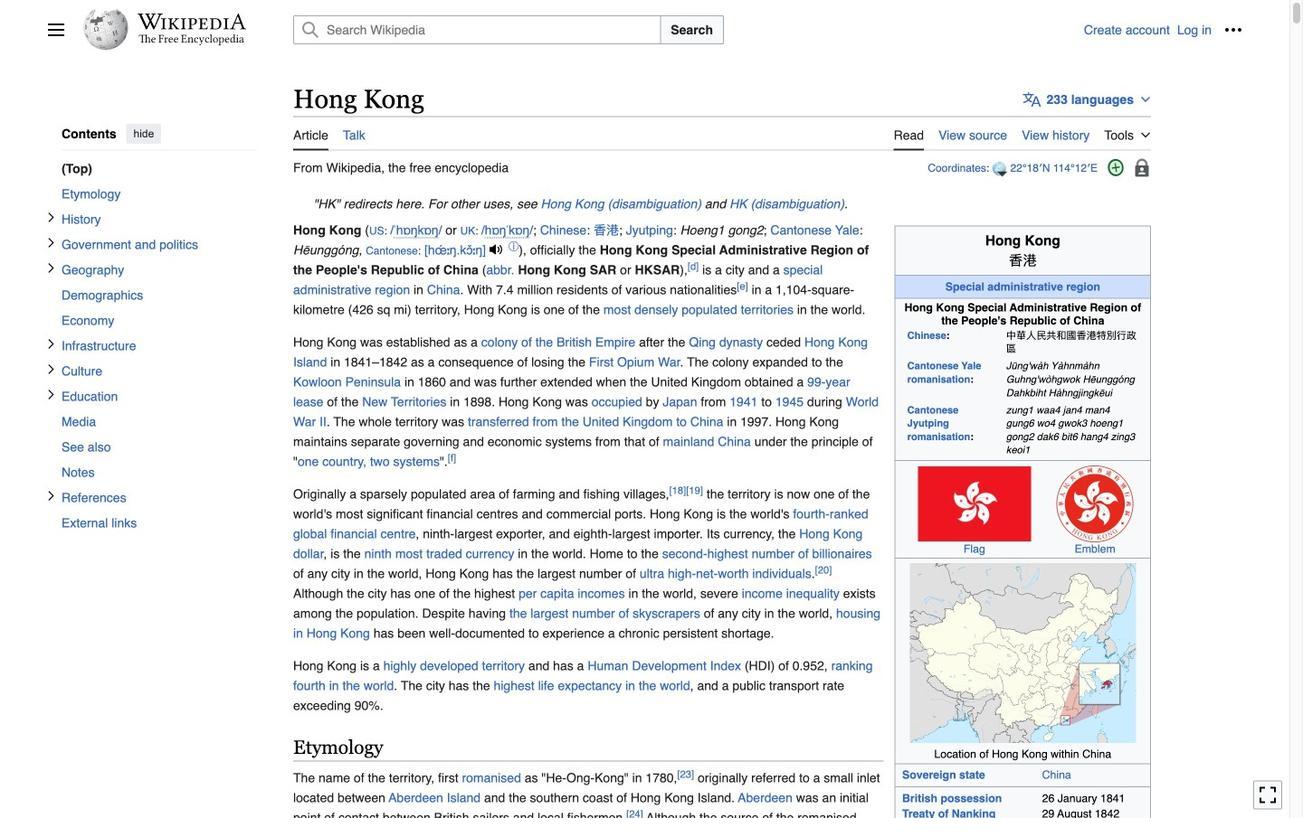 Task type: locate. For each thing, give the bounding box(es) containing it.
None search field
[[271, 15, 1084, 44]]

main content
[[286, 81, 1243, 819]]

2 vertical spatial x small image
[[45, 491, 56, 502]]

2 x small image from the top
[[45, 263, 56, 274]]

1 x small image from the top
[[45, 237, 56, 248]]

the free encyclopedia image
[[139, 34, 245, 46]]

this is a good article. click here for more information. image
[[1107, 159, 1124, 177]]

play audio image
[[489, 243, 502, 256]]

0 vertical spatial x small image
[[45, 237, 56, 248]]

fullscreen image
[[1259, 787, 1277, 805]]

3 x small image from the top
[[45, 491, 56, 502]]

show location on an interactive map image
[[992, 162, 1010, 177]]

1 x small image from the top
[[45, 212, 56, 223]]

personal tools navigation
[[1084, 15, 1248, 44]]

x small image
[[45, 237, 56, 248], [45, 263, 56, 274], [45, 491, 56, 502]]

1 vertical spatial x small image
[[45, 263, 56, 274]]

note
[[293, 194, 1151, 214]]

page semi-protected image
[[1133, 159, 1151, 177]]

x small image
[[45, 212, 56, 223], [45, 339, 56, 350], [45, 364, 56, 375], [45, 389, 56, 400]]

location of hong kong image
[[910, 564, 1136, 744]]



Task type: vqa. For each thing, say whether or not it's contained in the screenshot.
Personal tools navigation
yes



Task type: describe. For each thing, give the bounding box(es) containing it.
Search Wikipedia search field
[[293, 15, 661, 44]]

log in and more options image
[[1224, 21, 1243, 39]]

a red circular emblem, with a white 5-petalled flower design in the centre, and surrounded by the words "hong kong" and "中華人民共和國香港特別行政區" image
[[1057, 466, 1134, 543]]

2 x small image from the top
[[45, 339, 56, 350]]

3 x small image from the top
[[45, 364, 56, 375]]

a flag with a white 5-petalled flower design on solid red background image
[[917, 466, 1032, 543]]

4 x small image from the top
[[45, 389, 56, 400]]

menu image
[[47, 21, 65, 39]]

language progressive image
[[1023, 90, 1041, 108]]

wikipedia image
[[138, 14, 246, 30]]



